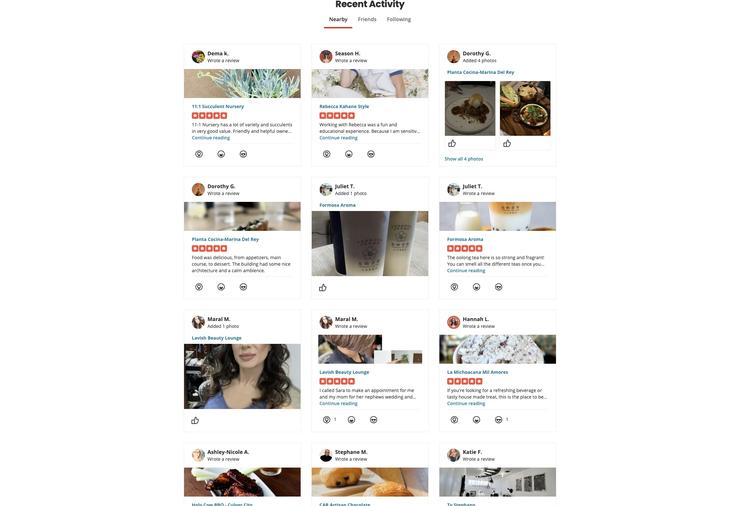 Task type: locate. For each thing, give the bounding box(es) containing it.
review inside dorothy g. wrote a review
[[226, 190, 239, 197]]

0 horizontal spatial photo
[[226, 323, 239, 329]]

0 vertical spatial del
[[498, 69, 505, 75]]

k.
[[224, 50, 229, 57]]

0 vertical spatial dorothy
[[463, 50, 484, 57]]

review inside stephane m. wrote a review
[[353, 456, 367, 462]]

maral inside maral m. added 1 photo
[[208, 316, 223, 323]]

review inside hannah l. wrote a review
[[481, 323, 495, 329]]

photo inside maral m. added 1 photo
[[226, 323, 239, 329]]

added inside juliet t. added 1 photo
[[335, 190, 349, 197]]

2 t. from the left
[[478, 183, 483, 190]]

a inside stephane m. wrote a review
[[350, 456, 352, 462]]

maral inside maral m. wrote a review
[[335, 316, 351, 323]]

1 horizontal spatial t.
[[478, 183, 483, 190]]

t. inside juliet t. wrote a review
[[478, 183, 483, 190]]

formosa for the leftmost formosa aroma link
[[320, 202, 339, 208]]

like feed item image
[[448, 139, 456, 147], [503, 139, 511, 147]]

1 maral m. link from the left
[[208, 316, 231, 323]]

photo of dorothy g. image
[[447, 50, 460, 63], [192, 183, 205, 196]]

2 maral from the left
[[335, 316, 351, 323]]

photo of maral m. image for maral m. added 1 photo
[[192, 316, 205, 329]]

0 vertical spatial formosa aroma link
[[320, 202, 421, 209]]

photo inside juliet t. added 1 photo
[[354, 190, 367, 197]]

0 vertical spatial g.
[[486, 50, 491, 57]]

1 inside juliet t. added 1 photo
[[350, 190, 353, 197]]

ashley-nicole a. link
[[208, 449, 249, 456]]

a
[[222, 57, 224, 64], [350, 57, 352, 64], [222, 190, 224, 197], [477, 190, 480, 197], [228, 268, 231, 274], [350, 323, 352, 329], [477, 323, 480, 329], [222, 456, 224, 462], [350, 456, 352, 462], [477, 456, 480, 462]]

lavish
[[192, 335, 207, 341], [320, 369, 334, 375]]

marina up from
[[225, 236, 241, 242]]

photo of dema k. image
[[192, 50, 205, 63]]

wrote
[[208, 57, 221, 64], [335, 57, 348, 64], [208, 190, 221, 197], [463, 190, 476, 197], [335, 323, 348, 329], [463, 323, 476, 329], [208, 456, 221, 462], [335, 456, 348, 462], [463, 456, 476, 462]]

0 horizontal spatial formosa aroma
[[320, 202, 356, 208]]

0 vertical spatial lavish beauty lounge link
[[192, 335, 293, 342]]

0 horizontal spatial dorothy g. link
[[208, 183, 236, 190]]

1 t. from the left
[[350, 183, 355, 190]]

dorothy
[[463, 50, 484, 57], [208, 183, 229, 190]]

1 horizontal spatial lavish beauty lounge
[[320, 369, 369, 375]]

architecture
[[192, 268, 218, 274]]

24 funny v2 image
[[217, 150, 225, 158], [217, 283, 225, 291], [473, 283, 481, 291], [473, 416, 481, 424]]

0 vertical spatial photo
[[354, 190, 367, 197]]

0 vertical spatial 24 useful v2 image
[[323, 150, 331, 158]]

planta cocina-marina del rey
[[447, 69, 514, 75], [192, 236, 259, 242]]

juliet t. link
[[335, 183, 355, 190], [463, 183, 483, 190]]

0 vertical spatial like feed item image
[[319, 284, 327, 292]]

4
[[478, 57, 481, 64], [464, 156, 467, 162]]

continue reading button for season
[[320, 135, 358, 141]]

review for dema k.
[[226, 57, 239, 64]]

continue reading
[[192, 135, 230, 141], [320, 135, 358, 141], [447, 268, 485, 274], [320, 401, 358, 407], [447, 401, 485, 407]]

1 vertical spatial 24 cool v2 image
[[240, 283, 247, 291]]

planta cocina-marina del rey down dorothy g. added 4 photos
[[447, 69, 514, 75]]

wrote inside juliet t. wrote a review
[[463, 190, 476, 197]]

formosa aroma for the leftmost formosa aroma link
[[320, 202, 356, 208]]

planta
[[447, 69, 462, 75], [192, 236, 207, 242]]

a.
[[244, 449, 249, 456]]

show all 4 photos button
[[445, 156, 483, 162]]

2 maral m. link from the left
[[335, 316, 358, 323]]

some
[[269, 261, 281, 267]]

open photo lightbox image
[[445, 81, 496, 136], [500, 81, 551, 136]]

dorothy inside dorothy g. wrote a review
[[208, 183, 229, 190]]

continue
[[192, 135, 212, 141], [320, 135, 340, 141], [447, 268, 467, 274], [320, 401, 340, 407], [447, 401, 467, 407]]

continue for juliet
[[447, 268, 467, 274]]

0 vertical spatial lavish beauty lounge
[[192, 335, 242, 341]]

1 photo of maral m. image from the left
[[192, 316, 205, 329]]

wrote inside season h. wrote a review
[[335, 57, 348, 64]]

1 horizontal spatial planta cocina-marina del rey
[[447, 69, 514, 75]]

0 horizontal spatial del
[[242, 236, 250, 242]]

24 useful v2 image for juliet t.
[[451, 283, 459, 291]]

maral m. wrote a review
[[335, 316, 367, 329]]

0 vertical spatial rey
[[506, 69, 514, 75]]

1 horizontal spatial photo of maral m. image
[[320, 316, 333, 329]]

wrote inside hannah l. wrote a review
[[463, 323, 476, 329]]

t.
[[350, 183, 355, 190], [478, 183, 483, 190]]

photo of maral m. image left maral m. wrote a review on the bottom
[[320, 316, 333, 329]]

photo for t.
[[354, 190, 367, 197]]

nursery
[[226, 103, 244, 109]]

24 funny v2 image
[[345, 150, 353, 158], [348, 416, 356, 424]]

marina down dorothy g. added 4 photos
[[480, 69, 496, 75]]

lavish beauty lounge link
[[192, 335, 293, 342], [320, 369, 421, 376]]

juliet for juliet t. wrote a review
[[463, 183, 477, 190]]

0 vertical spatial 4
[[478, 57, 481, 64]]

continue reading for juliet
[[447, 268, 485, 274]]

5 star rating image for dorothy g.
[[192, 245, 227, 252]]

1 vertical spatial formosa aroma
[[447, 236, 484, 242]]

0 horizontal spatial m.
[[224, 316, 231, 323]]

g. for dorothy g. added 4 photos
[[486, 50, 491, 57]]

1 maral from the left
[[208, 316, 223, 323]]

1 juliet from the left
[[335, 183, 349, 190]]

0 vertical spatial 24 cool v2 image
[[240, 150, 247, 158]]

1 vertical spatial photos
[[468, 156, 483, 162]]

aroma
[[341, 202, 356, 208], [468, 236, 484, 242]]

1 vertical spatial formosa aroma link
[[447, 236, 548, 243]]

review for dorothy g.
[[226, 190, 239, 197]]

dema k. wrote a review
[[208, 50, 239, 64]]

24 cool v2 image for juliet t.
[[495, 283, 503, 291]]

1 horizontal spatial dorothy g. link
[[463, 50, 491, 57]]

0 horizontal spatial juliet
[[335, 183, 349, 190]]

0 horizontal spatial photo of juliet t. image
[[320, 183, 333, 196]]

0 vertical spatial dorothy g. link
[[463, 50, 491, 57]]

style
[[358, 103, 369, 109]]

juliet for juliet t. added 1 photo
[[335, 183, 349, 190]]

1 vertical spatial 24 funny v2 image
[[348, 416, 356, 424]]

dorothy g. added 4 photos
[[463, 50, 497, 64]]

photo of maral m. image left maral m. added 1 photo
[[192, 316, 205, 329]]

added inside dorothy g. added 4 photos
[[463, 57, 477, 64]]

4 inside dropdown button
[[464, 156, 467, 162]]

added for maral
[[208, 323, 221, 329]]

m. inside stephane m. wrote a review
[[361, 449, 368, 456]]

m. inside maral m. added 1 photo
[[224, 316, 231, 323]]

juliet t. link for juliet t. wrote a review
[[463, 183, 483, 190]]

0 vertical spatial photo of dorothy g. image
[[447, 50, 460, 63]]

5 star rating image for juliet t.
[[447, 245, 483, 252]]

1 inside maral m. added 1 photo
[[223, 323, 225, 329]]

review inside maral m. wrote a review
[[353, 323, 367, 329]]

wrote inside dorothy g. wrote a review
[[208, 190, 221, 197]]

1 horizontal spatial maral
[[335, 316, 351, 323]]

a inside ashley-nicole a. wrote a review
[[222, 456, 224, 462]]

a for dema k.
[[222, 57, 224, 64]]

t. for juliet t. added 1 photo
[[350, 183, 355, 190]]

photo of maral m. image for maral m. wrote a review
[[320, 316, 333, 329]]

juliet
[[335, 183, 349, 190], [463, 183, 477, 190]]

a for maral m.
[[350, 323, 352, 329]]

food was delicious, from appetizers, main course, to dessert. the building had some nice architecture and a calm ambience.
[[192, 255, 291, 274]]

a inside dema k. wrote a review
[[222, 57, 224, 64]]

wrote for juliet t.
[[463, 190, 476, 197]]

a inside maral m. wrote a review
[[350, 323, 352, 329]]

24 cool v2 image
[[240, 150, 247, 158], [240, 283, 247, 291]]

0 vertical spatial formosa aroma
[[320, 202, 356, 208]]

ashley-nicole a. wrote a review
[[208, 449, 249, 462]]

review inside season h. wrote a review
[[353, 57, 367, 64]]

photo of juliet t. image left juliet t. wrote a review
[[447, 183, 460, 196]]

main
[[270, 255, 281, 261]]

0 horizontal spatial aroma
[[341, 202, 356, 208]]

cocina- up "delicious,"
[[208, 236, 225, 242]]

juliet inside juliet t. added 1 photo
[[335, 183, 349, 190]]

2 horizontal spatial m.
[[361, 449, 368, 456]]

24 funny v2 image for dorothy
[[217, 283, 225, 291]]

1 horizontal spatial cocina-
[[463, 69, 480, 75]]

review inside juliet t. wrote a review
[[481, 190, 495, 197]]

continue reading for maral
[[320, 401, 358, 407]]

2 photo of juliet t. image from the left
[[447, 183, 460, 196]]

1 horizontal spatial 24 useful v2 image
[[323, 150, 331, 158]]

1 vertical spatial lavish
[[320, 369, 334, 375]]

1 vertical spatial 4
[[464, 156, 467, 162]]

wrote inside stephane m. wrote a review
[[335, 456, 348, 462]]

amores
[[491, 369, 508, 375]]

photo of dorothy g. image left dorothy g. wrote a review
[[192, 183, 205, 196]]

reading for juliet
[[469, 268, 485, 274]]

0 horizontal spatial lavish beauty lounge link
[[192, 335, 293, 342]]

tab list
[[184, 15, 557, 28]]

1 vertical spatial beauty
[[335, 369, 352, 375]]

wrote inside katie f. wrote a review
[[463, 456, 476, 462]]

24 funny v2 image for hannah
[[473, 416, 481, 424]]

maral
[[208, 316, 223, 323], [335, 316, 351, 323]]

rebecca
[[320, 103, 338, 109]]

photo of juliet t. image
[[320, 183, 333, 196], [447, 183, 460, 196]]

food
[[192, 255, 203, 261]]

dema k. link
[[208, 50, 229, 57]]

1 open photo lightbox image from the left
[[445, 81, 496, 136]]

0 vertical spatial beauty
[[208, 335, 224, 341]]

juliet inside juliet t. wrote a review
[[463, 183, 477, 190]]

2 photo of maral m. image from the left
[[320, 316, 333, 329]]

24 useful v2 image for season h.
[[323, 150, 331, 158]]

review
[[226, 57, 239, 64], [353, 57, 367, 64], [226, 190, 239, 197], [481, 190, 495, 197], [353, 323, 367, 329], [481, 323, 495, 329], [226, 456, 239, 462], [353, 456, 367, 462], [481, 456, 495, 462]]

0 horizontal spatial maral m. link
[[208, 316, 231, 323]]

0 vertical spatial planta
[[447, 69, 462, 75]]

0 horizontal spatial lavish beauty lounge
[[192, 335, 242, 341]]

all
[[458, 156, 463, 162]]

1 vertical spatial added
[[335, 190, 349, 197]]

5 star rating image
[[192, 112, 227, 119], [320, 112, 355, 119], [192, 245, 227, 252], [447, 245, 483, 252], [320, 378, 355, 385], [447, 378, 483, 385]]

added for dorothy
[[463, 57, 477, 64]]

1 photo of juliet t. image from the left
[[320, 183, 333, 196]]

building
[[241, 261, 258, 267]]

2 vertical spatial added
[[208, 323, 221, 329]]

planta cocina-marina del rey up "delicious,"
[[192, 236, 259, 242]]

1 vertical spatial 24 useful v2 image
[[195, 283, 203, 291]]

1 horizontal spatial open photo lightbox image
[[500, 81, 551, 136]]

photo of maral m. image
[[192, 316, 205, 329], [320, 316, 333, 329]]

1 horizontal spatial beauty
[[335, 369, 352, 375]]

m. inside maral m. wrote a review
[[352, 316, 358, 323]]

0 horizontal spatial 4
[[464, 156, 467, 162]]

m. for stephane m. wrote a review
[[361, 449, 368, 456]]

1 vertical spatial lavish beauty lounge
[[320, 369, 369, 375]]

beauty
[[208, 335, 224, 341], [335, 369, 352, 375]]

2 juliet from the left
[[463, 183, 477, 190]]

4 inside dorothy g. added 4 photos
[[478, 57, 481, 64]]

11:1
[[192, 103, 201, 109]]

1
[[350, 190, 353, 197], [223, 323, 225, 329], [334, 416, 337, 423], [506, 416, 509, 423]]

cocina-
[[463, 69, 480, 75], [208, 236, 225, 242]]

added inside maral m. added 1 photo
[[208, 323, 221, 329]]

rebecca kahane style
[[320, 103, 369, 109]]

ashley-
[[208, 449, 227, 456]]

photo of dorothy g. image left dorothy g. added 4 photos
[[447, 50, 460, 63]]

review for season h.
[[353, 57, 367, 64]]

photo of juliet t. image for juliet t. wrote a review
[[447, 183, 460, 196]]

continue for dema
[[192, 135, 212, 141]]

photo of stephane m. image
[[320, 449, 333, 462]]

0 horizontal spatial like feed item image
[[191, 417, 199, 425]]

24 useful v2 image
[[195, 150, 203, 158], [451, 283, 459, 291], [323, 416, 331, 424], [451, 416, 459, 424]]

marina
[[480, 69, 496, 75], [225, 236, 241, 242]]

a inside dorothy g. wrote a review
[[222, 190, 224, 197]]

1 horizontal spatial formosa
[[447, 236, 467, 242]]

continue reading button for hannah
[[447, 401, 485, 407]]

0 horizontal spatial cocina-
[[208, 236, 225, 242]]

was
[[204, 255, 212, 261]]

1 horizontal spatial maral m. link
[[335, 316, 358, 323]]

0 vertical spatial formosa
[[320, 202, 339, 208]]

1 like feed item image from the left
[[448, 139, 456, 147]]

maral m. link for maral m. added 1 photo
[[208, 316, 231, 323]]

following
[[387, 16, 411, 23]]

0 horizontal spatial rey
[[251, 236, 259, 242]]

1 horizontal spatial juliet t. link
[[463, 183, 483, 190]]

0 horizontal spatial formosa
[[320, 202, 339, 208]]

a for juliet t.
[[477, 190, 480, 197]]

planta cocina-marina del rey link up from
[[192, 236, 293, 243]]

a inside juliet t. wrote a review
[[477, 190, 480, 197]]

review inside dema k. wrote a review
[[226, 57, 239, 64]]

rey
[[506, 69, 514, 75], [251, 236, 259, 242]]

1 horizontal spatial lounge
[[353, 369, 369, 375]]

dorothy inside dorothy g. added 4 photos
[[463, 50, 484, 57]]

1 vertical spatial rey
[[251, 236, 259, 242]]

photo of dorothy g. image for dorothy g. added 4 photos
[[447, 50, 460, 63]]

24 funny v2 image for dema
[[217, 150, 225, 158]]

a for stephane m.
[[350, 456, 352, 462]]

a inside katie f. wrote a review
[[477, 456, 480, 462]]

g. for dorothy g. wrote a review
[[230, 183, 236, 190]]

wrote for dema k.
[[208, 57, 221, 64]]

hannah l. link
[[463, 316, 489, 323]]

like feed item image
[[319, 284, 327, 292], [191, 417, 199, 425]]

0 vertical spatial planta cocina-marina del rey link
[[447, 69, 548, 76]]

katie
[[463, 449, 477, 456]]

1 juliet t. link from the left
[[335, 183, 355, 190]]

2 juliet t. link from the left
[[463, 183, 483, 190]]

friends
[[358, 16, 377, 23]]

maral m. link for maral m. wrote a review
[[335, 316, 358, 323]]

g. inside dorothy g. added 4 photos
[[486, 50, 491, 57]]

maral m. link
[[208, 316, 231, 323], [335, 316, 358, 323]]

lounge
[[225, 335, 242, 341], [353, 369, 369, 375]]

1 vertical spatial photo
[[226, 323, 239, 329]]

1 vertical spatial marina
[[225, 236, 241, 242]]

reading for maral
[[341, 401, 358, 407]]

t. for juliet t. wrote a review
[[478, 183, 483, 190]]

0 horizontal spatial like feed item image
[[448, 139, 456, 147]]

lavish beauty lounge
[[192, 335, 242, 341], [320, 369, 369, 375]]

lavish beauty lounge for right lavish beauty lounge 'link'
[[320, 369, 369, 375]]

nice
[[282, 261, 291, 267]]

review inside katie f. wrote a review
[[481, 456, 495, 462]]

dorothy g. link
[[463, 50, 491, 57], [208, 183, 236, 190]]

0 vertical spatial photos
[[482, 57, 497, 64]]

1 horizontal spatial like feed item image
[[319, 284, 327, 292]]

a inside hannah l. wrote a review
[[477, 323, 480, 329]]

juliet t. link for juliet t. added 1 photo
[[335, 183, 355, 190]]

1 horizontal spatial del
[[498, 69, 505, 75]]

1 horizontal spatial juliet
[[463, 183, 477, 190]]

2 24 cool v2 image from the top
[[240, 283, 247, 291]]

1 horizontal spatial g.
[[486, 50, 491, 57]]

photos inside dropdown button
[[468, 156, 483, 162]]

0 vertical spatial lounge
[[225, 335, 242, 341]]

wrote inside maral m. wrote a review
[[335, 323, 348, 329]]

0 vertical spatial planta cocina-marina del rey
[[447, 69, 514, 75]]

formosa aroma
[[320, 202, 356, 208], [447, 236, 484, 242]]

dema
[[208, 50, 223, 57]]

1 horizontal spatial planta
[[447, 69, 462, 75]]

1 horizontal spatial like feed item image
[[503, 139, 511, 147]]

tab list containing nearby
[[184, 15, 557, 28]]

photo of juliet t. image left juliet t. added 1 photo
[[320, 183, 333, 196]]

planta cocina-marina del rey link down dorothy g. added 4 photos
[[447, 69, 548, 76]]

0 horizontal spatial photo of dorothy g. image
[[192, 183, 205, 196]]

cocina- down dorothy g. added 4 photos
[[463, 69, 480, 75]]

del
[[498, 69, 505, 75], [242, 236, 250, 242]]

a for katie f.
[[477, 456, 480, 462]]

11:1 succulent nursery
[[192, 103, 244, 109]]

photos
[[482, 57, 497, 64], [468, 156, 483, 162]]

1 vertical spatial aroma
[[468, 236, 484, 242]]

0 horizontal spatial maral
[[208, 316, 223, 323]]

wrote inside dema k. wrote a review
[[208, 57, 221, 64]]

t. inside juliet t. added 1 photo
[[350, 183, 355, 190]]

photo
[[354, 190, 367, 197], [226, 323, 239, 329]]

calm
[[232, 268, 242, 274]]

1 horizontal spatial marina
[[480, 69, 496, 75]]

1 horizontal spatial aroma
[[468, 236, 484, 242]]

nicole
[[227, 449, 243, 456]]

24 cool v2 image
[[367, 150, 375, 158], [495, 283, 503, 291], [370, 416, 378, 424], [495, 416, 503, 424]]

photo of hannah l. image
[[447, 316, 460, 329]]

0 horizontal spatial t.
[[350, 183, 355, 190]]

juliet t. wrote a review
[[463, 183, 495, 197]]

g. inside dorothy g. wrote a review
[[230, 183, 236, 190]]

1 horizontal spatial 4
[[478, 57, 481, 64]]

reading
[[213, 135, 230, 141], [341, 135, 358, 141], [469, 268, 485, 274], [341, 401, 358, 407], [469, 401, 485, 407]]

1 vertical spatial lavish beauty lounge link
[[320, 369, 421, 376]]

dorothy for dorothy g. added 4 photos
[[463, 50, 484, 57]]

added for juliet
[[335, 190, 349, 197]]

formosa
[[320, 202, 339, 208], [447, 236, 467, 242]]

1 vertical spatial dorothy g. link
[[208, 183, 236, 190]]

formosa aroma link
[[320, 202, 421, 209], [447, 236, 548, 243]]

michoacana
[[454, 369, 481, 375]]

2 open photo lightbox image from the left
[[500, 81, 551, 136]]

24 useful v2 image
[[323, 150, 331, 158], [195, 283, 203, 291]]

wrote for dorothy g.
[[208, 190, 221, 197]]

katie f. link
[[463, 449, 482, 456]]

rebecca kahane style link
[[320, 103, 421, 110]]

0 horizontal spatial photo of maral m. image
[[192, 316, 205, 329]]

g.
[[486, 50, 491, 57], [230, 183, 236, 190]]

continue reading button
[[192, 135, 230, 141], [320, 135, 358, 141], [447, 268, 485, 274], [320, 401, 358, 407], [447, 401, 485, 407]]

m.
[[224, 316, 231, 323], [352, 316, 358, 323], [361, 449, 368, 456]]

course,
[[192, 261, 207, 267]]

24 cool v2 image for season h.
[[367, 150, 375, 158]]

0 vertical spatial added
[[463, 57, 477, 64]]

a inside season h. wrote a review
[[350, 57, 352, 64]]

1 horizontal spatial photo
[[354, 190, 367, 197]]

1 24 cool v2 image from the top
[[240, 150, 247, 158]]

0 horizontal spatial beauty
[[208, 335, 224, 341]]

dorothy g. link for dorothy g. added 4 photos
[[463, 50, 491, 57]]



Task type: describe. For each thing, give the bounding box(es) containing it.
stephane m. wrote a review
[[335, 449, 368, 462]]

season h. wrote a review
[[335, 50, 367, 64]]

continue for season
[[320, 135, 340, 141]]

f.
[[478, 449, 482, 456]]

wrote for hannah l.
[[463, 323, 476, 329]]

continue reading button for juliet
[[447, 268, 485, 274]]

5 star rating image for hannah l.
[[447, 378, 483, 385]]

0 horizontal spatial lounge
[[225, 335, 242, 341]]

0 horizontal spatial planta cocina-marina del rey
[[192, 236, 259, 242]]

reading for hannah
[[469, 401, 485, 407]]

review for juliet t.
[[481, 190, 495, 197]]

open photo lightbox image for first like feed item image from the right
[[500, 81, 551, 136]]

juliet t. added 1 photo
[[335, 183, 367, 197]]

la michoacana mil amores link
[[447, 369, 548, 376]]

maral m. added 1 photo
[[208, 316, 239, 329]]

24 cool v2 image for dorothy g.
[[240, 283, 247, 291]]

m. for maral m. added 1 photo
[[224, 316, 231, 323]]

24 useful v2 image for hannah l.
[[451, 416, 459, 424]]

photo of season h. image
[[320, 50, 333, 63]]

beauty for topmost lavish beauty lounge 'link'
[[208, 335, 224, 341]]

mil
[[483, 369, 490, 375]]

appetizers,
[[246, 255, 269, 261]]

24 useful v2 image for dema k.
[[195, 150, 203, 158]]

wrote for season h.
[[335, 57, 348, 64]]

5 star rating image for season h.
[[320, 112, 355, 119]]

1 horizontal spatial lavish
[[320, 369, 334, 375]]

nearby
[[329, 16, 348, 23]]

hannah l. wrote a review
[[463, 316, 495, 329]]

a for dorothy g.
[[222, 190, 224, 197]]

dorothy g. wrote a review
[[208, 183, 239, 197]]

24 cool v2 image for maral m.
[[370, 416, 378, 424]]

like feed item image for juliet
[[319, 284, 327, 292]]

wrote for katie f.
[[463, 456, 476, 462]]

1 horizontal spatial formosa aroma link
[[447, 236, 548, 243]]

had
[[260, 261, 268, 267]]

0 horizontal spatial formosa aroma link
[[320, 202, 421, 209]]

1 vertical spatial planta cocina-marina del rey link
[[192, 236, 293, 243]]

stephane
[[335, 449, 360, 456]]

m. for maral m. wrote a review
[[352, 316, 358, 323]]

hannah
[[463, 316, 484, 323]]

show all 4 photos
[[445, 156, 483, 162]]

a inside food was delicious, from appetizers, main course, to dessert. the building had some nice architecture and a calm ambience.
[[228, 268, 231, 274]]

24 funny v2 image for maral
[[348, 416, 356, 424]]

kahane
[[340, 103, 357, 109]]

24 funny v2 image for juliet
[[473, 283, 481, 291]]

succulent
[[202, 103, 225, 109]]

a for season h.
[[350, 57, 352, 64]]

0 vertical spatial marina
[[480, 69, 496, 75]]

open photo lightbox image for 1st like feed item image
[[445, 81, 496, 136]]

lavish beauty lounge for topmost lavish beauty lounge 'link'
[[192, 335, 242, 341]]

ambience.
[[243, 268, 265, 274]]

24 useful v2 image for dorothy g.
[[195, 283, 203, 291]]

formosa aroma for the right formosa aroma link
[[447, 236, 484, 242]]

to
[[209, 261, 213, 267]]

photo of ashley-nicole a. image
[[192, 449, 205, 462]]

1 horizontal spatial rey
[[506, 69, 514, 75]]

the
[[232, 261, 240, 267]]

dorothy for dorothy g. wrote a review
[[208, 183, 229, 190]]

1 vertical spatial cocina-
[[208, 236, 225, 242]]

24 cool v2 image for dema k.
[[240, 150, 247, 158]]

dessert.
[[214, 261, 231, 267]]

wrote inside ashley-nicole a. wrote a review
[[208, 456, 221, 462]]

continue reading button for dema
[[192, 135, 230, 141]]

photo of juliet t. image for juliet t. added 1 photo
[[320, 183, 333, 196]]

from
[[234, 255, 245, 261]]

5 star rating image for maral m.
[[320, 378, 355, 385]]

continue for maral
[[320, 401, 340, 407]]

continue reading for dema
[[192, 135, 230, 141]]

season h. link
[[335, 50, 361, 57]]

delicious,
[[213, 255, 233, 261]]

photo of katie f. image
[[447, 449, 460, 462]]

beauty for right lavish beauty lounge 'link'
[[335, 369, 352, 375]]

formosa for the right formosa aroma link
[[447, 236, 467, 242]]

show
[[445, 156, 457, 162]]

h.
[[355, 50, 361, 57]]

photos inside dorothy g. added 4 photos
[[482, 57, 497, 64]]

reading for season
[[341, 135, 358, 141]]

0 vertical spatial cocina-
[[463, 69, 480, 75]]

a for hannah l.
[[477, 323, 480, 329]]

maral for maral m. added 1 photo
[[208, 316, 223, 323]]

continue reading for hannah
[[447, 401, 485, 407]]

5 star rating image for dema k.
[[192, 112, 227, 119]]

wrote for maral m.
[[335, 323, 348, 329]]

dorothy g. link for dorothy g. wrote a review
[[208, 183, 236, 190]]

24 funny v2 image for season
[[345, 150, 353, 158]]

la michoacana mil amores
[[447, 369, 508, 375]]

stephane m. link
[[335, 449, 368, 456]]

0 horizontal spatial lavish
[[192, 335, 207, 341]]

0 vertical spatial aroma
[[341, 202, 356, 208]]

wrote for stephane m.
[[335, 456, 348, 462]]

reading for dema
[[213, 135, 230, 141]]

l.
[[485, 316, 489, 323]]

1 vertical spatial planta
[[192, 236, 207, 242]]

continue for hannah
[[447, 401, 467, 407]]

and
[[219, 268, 227, 274]]

photo for m.
[[226, 323, 239, 329]]

continue reading button for maral
[[320, 401, 358, 407]]

review for stephane m.
[[353, 456, 367, 462]]

review inside ashley-nicole a. wrote a review
[[226, 456, 239, 462]]

katie f. wrote a review
[[463, 449, 495, 462]]

la
[[447, 369, 453, 375]]

like feed item image for maral
[[191, 417, 199, 425]]

2 like feed item image from the left
[[503, 139, 511, 147]]

11:1 succulent nursery link
[[192, 103, 293, 110]]

1 vertical spatial del
[[242, 236, 250, 242]]

photo of dorothy g. image for dorothy g. wrote a review
[[192, 183, 205, 196]]

review for hannah l.
[[481, 323, 495, 329]]

review for maral m.
[[353, 323, 367, 329]]

season
[[335, 50, 354, 57]]

1 horizontal spatial lavish beauty lounge link
[[320, 369, 421, 376]]

1 horizontal spatial planta cocina-marina del rey link
[[447, 69, 548, 76]]

review for katie f.
[[481, 456, 495, 462]]

continue reading for season
[[320, 135, 358, 141]]

maral for maral m. wrote a review
[[335, 316, 351, 323]]



Task type: vqa. For each thing, say whether or not it's contained in the screenshot.


